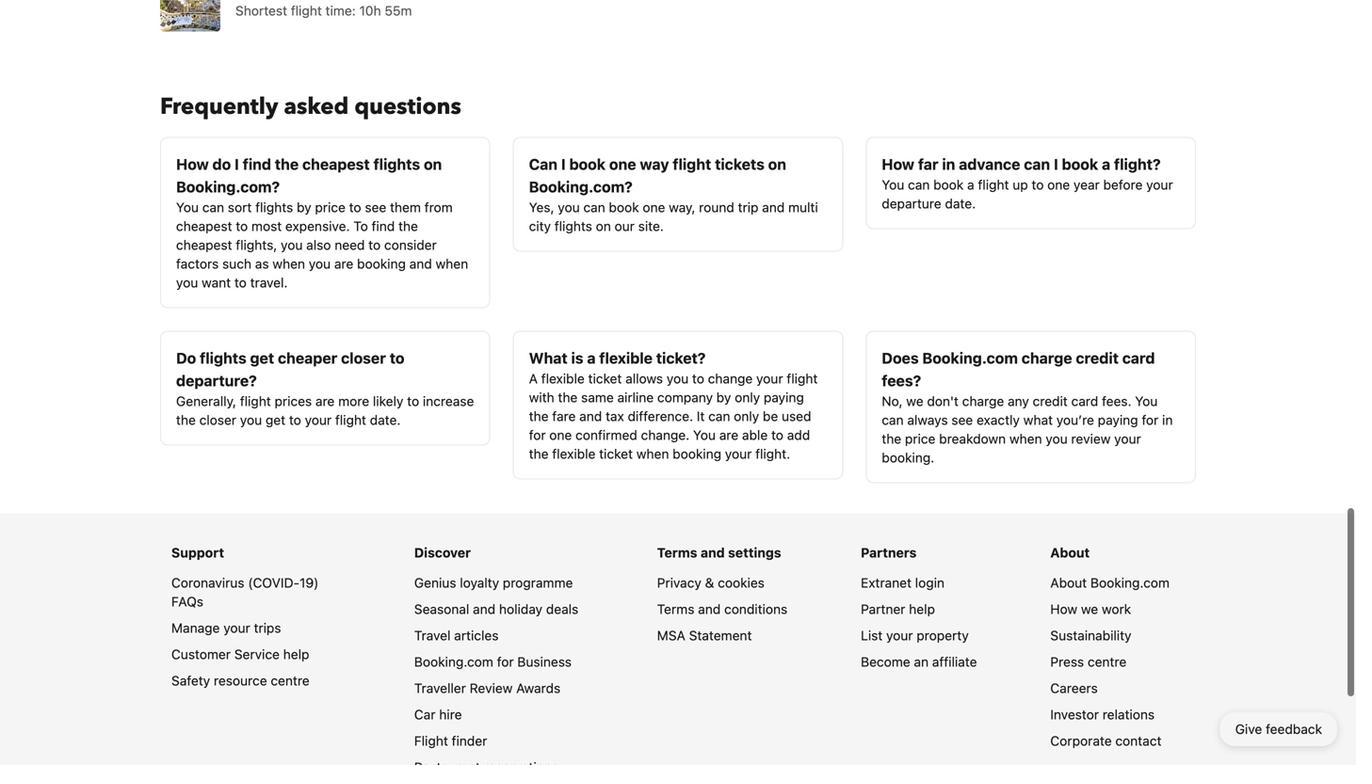 Task type: describe. For each thing, give the bounding box(es) containing it.
frequently asked questions
[[160, 91, 461, 122]]

book down far
[[934, 177, 964, 193]]

travel
[[414, 628, 451, 644]]

2 vertical spatial flexible
[[552, 446, 596, 462]]

to down sort
[[236, 219, 248, 234]]

car hire link
[[414, 707, 462, 723]]

1 vertical spatial get
[[266, 413, 286, 428]]

careers
[[1051, 681, 1098, 697]]

cookies
[[718, 576, 765, 591]]

flight down more
[[335, 413, 366, 428]]

investor relations link
[[1051, 707, 1155, 723]]

does
[[882, 349, 919, 367]]

confirmed
[[576, 428, 638, 443]]

seasonal and holiday deals link
[[414, 602, 579, 617]]

to up company
[[692, 371, 704, 387]]

to down such
[[234, 275, 247, 291]]

as
[[255, 256, 269, 272]]

be
[[763, 409, 778, 424]]

travel.
[[250, 275, 288, 291]]

traveller review awards
[[414, 681, 561, 697]]

can up departure
[[908, 177, 930, 193]]

coronavirus (covid-19) faqs link
[[171, 576, 319, 610]]

coronavirus
[[171, 576, 244, 591]]

flight finder link
[[414, 734, 487, 749]]

flight left prices
[[240, 394, 271, 409]]

partner help
[[861, 602, 935, 617]]

1 horizontal spatial charge
[[1022, 349, 1072, 367]]

and up privacy & cookies link
[[701, 545, 725, 561]]

to
[[354, 219, 368, 234]]

see inside does booking.com charge credit card fees? no, we don't charge any credit card fees. you can always see exactly what you're paying for in the price breakdown when you review your booking.
[[952, 413, 973, 428]]

0 vertical spatial help
[[909, 602, 935, 617]]

1 vertical spatial a
[[967, 177, 975, 193]]

your up be
[[756, 371, 783, 387]]

extranet login link
[[861, 576, 945, 591]]

airline
[[617, 390, 654, 406]]

your inside the do flights get cheaper closer to departure? generally, flight prices are more likely to increase the closer you get to your flight date.
[[305, 413, 332, 428]]

time:
[[326, 3, 356, 18]]

on for how do i find the cheapest flights on booking.com?
[[424, 155, 442, 173]]

your down able
[[725, 446, 752, 462]]

property
[[917, 628, 969, 644]]

flight inside how far in advance can i book a flight? you can book a flight up to one year before your departure date.
[[978, 177, 1009, 193]]

car hire
[[414, 707, 462, 723]]

can up up
[[1024, 155, 1050, 173]]

flight inside can i book one way flight tickets on booking.com? yes, you can book one way, round trip and multi city flights on our site.
[[673, 155, 711, 173]]

about booking.com
[[1051, 576, 1170, 591]]

i inside can i book one way flight tickets on booking.com? yes, you can book one way, round trip and multi city flights on our site.
[[561, 155, 566, 173]]

terms and settings
[[657, 545, 781, 561]]

date. inside how far in advance can i book a flight? you can book a flight up to one year before your departure date.
[[945, 196, 976, 211]]

on for can i book one way flight tickets on booking.com?
[[768, 155, 787, 173]]

0 vertical spatial get
[[250, 349, 274, 367]]

shortest flight time: 10h 55m
[[235, 3, 412, 18]]

articles
[[454, 628, 499, 644]]

change
[[708, 371, 753, 387]]

manage
[[171, 621, 220, 636]]

relations
[[1103, 707, 1155, 723]]

one inside the what is a flexible ticket? a flexible ticket allows you to change your flight with the same airline company by only paying the fare and tax difference. it can only be used for one confirmed change. you are able to add the flexible ticket when booking your flight.
[[549, 428, 572, 443]]

0 vertical spatial only
[[735, 390, 760, 406]]

manage your trips
[[171, 621, 281, 636]]

yes,
[[529, 200, 554, 215]]

advance
[[959, 155, 1021, 173]]

careers link
[[1051, 681, 1098, 697]]

when inside does booking.com charge credit card fees? no, we don't charge any credit card fees. you can always see exactly what you're paying for in the price breakdown when you review your booking.
[[1010, 431, 1042, 447]]

about for about
[[1051, 545, 1090, 561]]

login
[[915, 576, 945, 591]]

no,
[[882, 394, 903, 409]]

0 vertical spatial cheapest
[[302, 155, 370, 173]]

you left also
[[281, 237, 303, 253]]

tax
[[606, 409, 624, 424]]

it
[[697, 409, 705, 424]]

add
[[787, 428, 810, 443]]

book up our
[[609, 200, 639, 215]]

how for how do i find the cheapest flights on booking.com?
[[176, 155, 209, 173]]

customer service help link
[[171, 647, 309, 663]]

your up customer service help link
[[223, 621, 250, 636]]

business
[[517, 655, 572, 670]]

(covid-
[[248, 576, 300, 591]]

partners
[[861, 545, 917, 561]]

msa
[[657, 628, 686, 644]]

in inside does booking.com charge credit card fees? no, we don't charge any credit card fees. you can always see exactly what you're paying for in the price breakdown when you review your booking.
[[1162, 413, 1173, 428]]

same
[[581, 390, 614, 406]]

traveller review awards link
[[414, 681, 561, 697]]

list
[[861, 628, 883, 644]]

sustainability link
[[1051, 628, 1132, 644]]

are inside how do i find the cheapest flights on booking.com? you can sort flights by price to see them from cheapest to most expensive. to find the cheapest flights, you also need to consider factors such as when you are booking and when you want to travel.
[[334, 256, 354, 272]]

price inside how do i find the cheapest flights on booking.com? you can sort flights by price to see them from cheapest to most expensive. to find the cheapest flights, you also need to consider factors such as when you are booking and when you want to travel.
[[315, 200, 346, 215]]

you inside how do i find the cheapest flights on booking.com? you can sort flights by price to see them from cheapest to most expensive. to find the cheapest flights, you also need to consider factors such as when you are booking and when you want to travel.
[[176, 200, 199, 215]]

give
[[1236, 722, 1262, 738]]

1 vertical spatial flexible
[[541, 371, 585, 387]]

paying for does booking.com charge credit card fees?
[[1098, 413, 1138, 428]]

multi
[[788, 200, 818, 215]]

press
[[1051, 655, 1084, 670]]

you inside how far in advance can i book a flight? you can book a flight up to one year before your departure date.
[[882, 177, 905, 193]]

1 vertical spatial help
[[283, 647, 309, 663]]

flights inside can i book one way flight tickets on booking.com? yes, you can book one way, round trip and multi city flights on our site.
[[555, 219, 592, 234]]

how for how far in advance can i book a flight?
[[882, 155, 915, 173]]

press centre
[[1051, 655, 1127, 670]]

how do i find the cheapest flights on booking.com? you can sort flights by price to see them from cheapest to most expensive. to find the cheapest flights, you also need to consider factors such as when you are booking and when you want to travel.
[[176, 155, 468, 291]]

0 horizontal spatial charge
[[962, 394, 1004, 409]]

and inside the what is a flexible ticket? a flexible ticket allows you to change your flight with the same airline company by only paying the fare and tax difference. it can only be used for one confirmed change. you are able to add the flexible ticket when booking your flight.
[[579, 409, 602, 424]]

more
[[338, 394, 369, 409]]

and down the &
[[698, 602, 721, 617]]

paying for what is a flexible ticket?
[[764, 390, 804, 406]]

booking inside how do i find the cheapest flights on booking.com? you can sort flights by price to see them from cheapest to most expensive. to find the cheapest flights, you also need to consider factors such as when you are booking and when you want to travel.
[[357, 256, 406, 272]]

dallas to barcelona image
[[160, 0, 220, 32]]

company
[[657, 390, 713, 406]]

booking.com for business
[[414, 655, 572, 670]]

to up the to
[[349, 200, 361, 215]]

holiday
[[499, 602, 543, 617]]

0 vertical spatial flexible
[[599, 349, 653, 367]]

conditions
[[724, 602, 788, 617]]

about for about booking.com
[[1051, 576, 1087, 591]]

up
[[1013, 177, 1028, 193]]

for inside the what is a flexible ticket? a flexible ticket allows you to change your flight with the same airline company by only paying the fare and tax difference. it can only be used for one confirmed change. you are able to add the flexible ticket when booking your flight.
[[529, 428, 546, 443]]

19)
[[300, 576, 319, 591]]

terms and conditions
[[657, 602, 788, 617]]

discover
[[414, 545, 471, 561]]

flights up most
[[255, 200, 293, 215]]

shortest
[[235, 3, 287, 18]]

investor relations
[[1051, 707, 1155, 723]]

msa statement
[[657, 628, 752, 644]]

become an affiliate
[[861, 655, 977, 670]]

become
[[861, 655, 911, 670]]

extranet
[[861, 576, 912, 591]]

to up likely
[[390, 349, 405, 367]]

to right the need
[[369, 237, 381, 253]]

1 horizontal spatial card
[[1123, 349, 1155, 367]]

can inside how do i find the cheapest flights on booking.com? you can sort flights by price to see them from cheapest to most expensive. to find the cheapest flights, you also need to consider factors such as when you are booking and when you want to travel.
[[202, 200, 224, 215]]

to up flight.
[[771, 428, 784, 443]]

do flights get cheaper closer to departure? generally, flight prices are more likely to increase the closer you get to your flight date.
[[176, 349, 474, 428]]

always
[[907, 413, 948, 428]]

and down loyalty
[[473, 602, 496, 617]]

corporate contact link
[[1051, 734, 1162, 749]]

date. inside the do flights get cheaper closer to departure? generally, flight prices are more likely to increase the closer you get to your flight date.
[[370, 413, 401, 428]]

programme
[[503, 576, 573, 591]]

flights inside the do flights get cheaper closer to departure? generally, flight prices are more likely to increase the closer you get to your flight date.
[[200, 349, 247, 367]]

expensive.
[[285, 219, 350, 234]]

faqs
[[171, 594, 203, 610]]

by inside how do i find the cheapest flights on booking.com? you can sort flights by price to see them from cheapest to most expensive. to find the cheapest flights, you also need to consider factors such as when you are booking and when you want to travel.
[[297, 200, 311, 215]]

flight inside the what is a flexible ticket? a flexible ticket allows you to change your flight with the same airline company by only paying the fare and tax difference. it can only be used for one confirmed change. you are able to add the flexible ticket when booking your flight.
[[787, 371, 818, 387]]

a
[[529, 371, 538, 387]]

0 vertical spatial a
[[1102, 155, 1111, 173]]

55m
[[385, 3, 412, 18]]

you down factors
[[176, 275, 198, 291]]

the inside does booking.com charge credit card fees? no, we don't charge any credit card fees. you can always see exactly what you're paying for in the price breakdown when you review your booking.
[[882, 431, 902, 447]]

frequently
[[160, 91, 278, 122]]

privacy & cookies link
[[657, 576, 765, 591]]

your inside does booking.com charge credit card fees? no, we don't charge any credit card fees. you can always see exactly what you're paying for in the price breakdown when you review your booking.
[[1115, 431, 1141, 447]]



Task type: vqa. For each thing, say whether or not it's contained in the screenshot.


Task type: locate. For each thing, give the bounding box(es) containing it.
your right "review"
[[1115, 431, 1141, 447]]

0 horizontal spatial we
[[906, 394, 924, 409]]

1 about from the top
[[1051, 545, 1090, 561]]

2 vertical spatial a
[[587, 349, 596, 367]]

a up the before
[[1102, 155, 1111, 173]]

to right up
[[1032, 177, 1044, 193]]

on left our
[[596, 219, 611, 234]]

1 horizontal spatial in
[[1162, 413, 1173, 428]]

0 vertical spatial we
[[906, 394, 924, 409]]

booking.com? for book
[[529, 178, 633, 196]]

2 about from the top
[[1051, 576, 1087, 591]]

i right the "do"
[[235, 155, 239, 173]]

ticket up same
[[588, 371, 622, 387]]

privacy
[[657, 576, 702, 591]]

1 horizontal spatial find
[[372, 219, 395, 234]]

booking.
[[882, 450, 935, 466]]

booking.com inside does booking.com charge credit card fees? no, we don't charge any credit card fees. you can always see exactly what you're paying for in the price breakdown when you review your booking.
[[923, 349, 1018, 367]]

and right trip on the top right of page
[[762, 200, 785, 215]]

you're
[[1057, 413, 1094, 428]]

0 vertical spatial closer
[[341, 349, 386, 367]]

hire
[[439, 707, 462, 723]]

flight finder
[[414, 734, 487, 749]]

can inside the what is a flexible ticket? a flexible ticket allows you to change your flight with the same airline company by only paying the fare and tax difference. it can only be used for one confirmed change. you are able to add the flexible ticket when booking your flight.
[[708, 409, 730, 424]]

see
[[365, 200, 386, 215], [952, 413, 973, 428]]

2 horizontal spatial on
[[768, 155, 787, 173]]

booking.com for about
[[1091, 576, 1170, 591]]

1 vertical spatial date.
[[370, 413, 401, 428]]

you inside can i book one way flight tickets on booking.com? yes, you can book one way, round trip and multi city flights on our site.
[[558, 200, 580, 215]]

your down partner help link on the right
[[886, 628, 913, 644]]

city
[[529, 219, 551, 234]]

do
[[212, 155, 231, 173]]

0 vertical spatial terms
[[657, 545, 697, 561]]

2 horizontal spatial i
[[1054, 155, 1059, 173]]

feedback
[[1266, 722, 1322, 738]]

1 vertical spatial ticket
[[599, 446, 633, 462]]

booking.com? inside how do i find the cheapest flights on booking.com? you can sort flights by price to see them from cheapest to most expensive. to find the cheapest flights, you also need to consider factors such as when you are booking and when you want to travel.
[[176, 178, 280, 196]]

booking.com for does
[[923, 349, 1018, 367]]

flights up them
[[373, 155, 420, 173]]

can left sort
[[202, 200, 224, 215]]

to right likely
[[407, 394, 419, 409]]

1 horizontal spatial we
[[1081, 602, 1098, 617]]

don't
[[927, 394, 959, 409]]

travel articles
[[414, 628, 499, 644]]

you inside the what is a flexible ticket? a flexible ticket allows you to change your flight with the same airline company by only paying the fare and tax difference. it can only be used for one confirmed change. you are able to add the flexible ticket when booking your flight.
[[667, 371, 689, 387]]

flexible
[[599, 349, 653, 367], [541, 371, 585, 387], [552, 446, 596, 462]]

closer down generally, on the left of the page
[[199, 413, 236, 428]]

0 vertical spatial ticket
[[588, 371, 622, 387]]

for right you're
[[1142, 413, 1159, 428]]

for
[[1142, 413, 1159, 428], [529, 428, 546, 443], [497, 655, 514, 670]]

are down the need
[[334, 256, 354, 272]]

traveller
[[414, 681, 466, 697]]

the inside the do flights get cheaper closer to departure? generally, flight prices are more likely to increase the closer you get to your flight date.
[[176, 413, 196, 428]]

questions
[[354, 91, 461, 122]]

book right can
[[569, 155, 606, 173]]

2 horizontal spatial booking.com
[[1091, 576, 1170, 591]]

0 vertical spatial price
[[315, 200, 346, 215]]

can down the no,
[[882, 413, 904, 428]]

terms
[[657, 545, 697, 561], [657, 602, 695, 617]]

flight left time:
[[291, 3, 322, 18]]

about booking.com link
[[1051, 576, 1170, 591]]

card up the fees.
[[1123, 349, 1155, 367]]

terms for terms and conditions
[[657, 602, 695, 617]]

0 vertical spatial see
[[365, 200, 386, 215]]

0 horizontal spatial how
[[176, 155, 209, 173]]

booking.com? for i
[[176, 178, 280, 196]]

one down fare
[[549, 428, 572, 443]]

2 booking.com? from the left
[[529, 178, 633, 196]]

become an affiliate link
[[861, 655, 977, 670]]

see up the to
[[365, 200, 386, 215]]

about up about booking.com
[[1051, 545, 1090, 561]]

how we work
[[1051, 602, 1131, 617]]

list your property link
[[861, 628, 969, 644]]

when down the consider
[[436, 256, 468, 272]]

support
[[171, 545, 224, 561]]

1 vertical spatial charge
[[962, 394, 1004, 409]]

corporate contact
[[1051, 734, 1162, 749]]

can right it
[[708, 409, 730, 424]]

get down prices
[[266, 413, 286, 428]]

booking.com for business link
[[414, 655, 572, 670]]

price inside does booking.com charge credit card fees? no, we don't charge any credit card fees. you can always see exactly what you're paying for in the price breakdown when you review your booking.
[[905, 431, 936, 447]]

fees?
[[882, 372, 921, 390]]

0 horizontal spatial closer
[[199, 413, 236, 428]]

2 vertical spatial booking.com
[[414, 655, 493, 670]]

booking.com down travel articles link
[[414, 655, 493, 670]]

2 horizontal spatial how
[[1051, 602, 1078, 617]]

date. down likely
[[370, 413, 401, 428]]

a right is
[[587, 349, 596, 367]]

1 horizontal spatial centre
[[1088, 655, 1127, 670]]

help up list your property
[[909, 602, 935, 617]]

departure?
[[176, 372, 257, 390]]

0 horizontal spatial by
[[297, 200, 311, 215]]

you inside does booking.com charge credit card fees? no, we don't charge any credit card fees. you can always see exactly what you're paying for in the price breakdown when you review your booking.
[[1135, 394, 1158, 409]]

find right the "do"
[[243, 155, 271, 173]]

one left way
[[609, 155, 636, 173]]

booking.com? down the "do"
[[176, 178, 280, 196]]

0 vertical spatial charge
[[1022, 349, 1072, 367]]

loyalty
[[460, 576, 499, 591]]

you down it
[[693, 428, 716, 443]]

1 horizontal spatial i
[[561, 155, 566, 173]]

flexible down is
[[541, 371, 585, 387]]

review
[[1071, 431, 1111, 447]]

flight up used
[[787, 371, 818, 387]]

credit up the fees.
[[1076, 349, 1119, 367]]

only
[[735, 390, 760, 406], [734, 409, 759, 424]]

1 vertical spatial card
[[1072, 394, 1099, 409]]

sort
[[228, 200, 252, 215]]

1 vertical spatial are
[[316, 394, 335, 409]]

work
[[1102, 602, 1131, 617]]

0 vertical spatial booking.com
[[923, 349, 1018, 367]]

prices
[[275, 394, 312, 409]]

you inside the do flights get cheaper closer to departure? generally, flight prices are more likely to increase the closer you get to your flight date.
[[240, 413, 262, 428]]

1 horizontal spatial see
[[952, 413, 973, 428]]

by inside the what is a flexible ticket? a flexible ticket allows you to change your flight with the same airline company by only paying the fare and tax difference. it can only be used for one confirmed change. you are able to add the flexible ticket when booking your flight.
[[717, 390, 731, 406]]

1 horizontal spatial booking.com
[[923, 349, 1018, 367]]

10h
[[359, 3, 381, 18]]

and inside how do i find the cheapest flights on booking.com? you can sort flights by price to see them from cheapest to most expensive. to find the cheapest flights, you also need to consider factors such as when you are booking and when you want to travel.
[[409, 256, 432, 272]]

by up "expensive."
[[297, 200, 311, 215]]

for down with
[[529, 428, 546, 443]]

1 vertical spatial see
[[952, 413, 973, 428]]

by down change
[[717, 390, 731, 406]]

book
[[569, 155, 606, 173], [1062, 155, 1098, 173], [934, 177, 964, 193], [609, 200, 639, 215]]

0 horizontal spatial price
[[315, 200, 346, 215]]

partner
[[861, 602, 906, 617]]

how up sustainability "link"
[[1051, 602, 1078, 617]]

how left far
[[882, 155, 915, 173]]

1 vertical spatial booking
[[673, 446, 722, 462]]

credit
[[1076, 349, 1119, 367], [1033, 394, 1068, 409]]

for inside does booking.com charge credit card fees? no, we don't charge any credit card fees. you can always see exactly what you're paying for in the price breakdown when you review your booking.
[[1142, 413, 1159, 428]]

allows
[[626, 371, 663, 387]]

book up "year"
[[1062, 155, 1098, 173]]

an
[[914, 655, 929, 670]]

way,
[[669, 200, 696, 215]]

0 vertical spatial booking
[[357, 256, 406, 272]]

to inside how far in advance can i book a flight? you can book a flight up to one year before your departure date.
[[1032, 177, 1044, 193]]

about up how we work link
[[1051, 576, 1087, 591]]

you inside the what is a flexible ticket? a flexible ticket allows you to change your flight with the same airline company by only paying the fare and tax difference. it can only be used for one confirmed change. you are able to add the flexible ticket when booking your flight.
[[693, 428, 716, 443]]

paying down the fees.
[[1098, 413, 1138, 428]]

resource
[[214, 673, 267, 689]]

1 vertical spatial price
[[905, 431, 936, 447]]

1 i from the left
[[235, 155, 239, 173]]

1 horizontal spatial booking.com?
[[529, 178, 633, 196]]

you down departure?
[[240, 413, 262, 428]]

genius loyalty programme
[[414, 576, 573, 591]]

0 vertical spatial about
[[1051, 545, 1090, 561]]

2 vertical spatial are
[[719, 428, 739, 443]]

we inside does booking.com charge credit card fees? no, we don't charge any credit card fees. you can always see exactly what you're paying for in the price breakdown when you review your booking.
[[906, 394, 924, 409]]

0 horizontal spatial in
[[942, 155, 955, 173]]

departure
[[882, 196, 942, 211]]

2 i from the left
[[561, 155, 566, 173]]

your down prices
[[305, 413, 332, 428]]

far
[[918, 155, 939, 173]]

1 vertical spatial paying
[[1098, 413, 1138, 428]]

give feedback button
[[1220, 713, 1338, 747]]

1 vertical spatial cheapest
[[176, 219, 232, 234]]

are inside the what is a flexible ticket? a flexible ticket allows you to change your flight with the same airline company by only paying the fare and tax difference. it can only be used for one confirmed change. you are able to add the flexible ticket when booking your flight.
[[719, 428, 739, 443]]

car
[[414, 707, 436, 723]]

0 horizontal spatial find
[[243, 155, 271, 173]]

paying up used
[[764, 390, 804, 406]]

1 horizontal spatial help
[[909, 602, 935, 617]]

trips
[[254, 621, 281, 636]]

0 vertical spatial paying
[[764, 390, 804, 406]]

0 vertical spatial by
[[297, 200, 311, 215]]

0 vertical spatial centre
[[1088, 655, 1127, 670]]

customer
[[171, 647, 231, 663]]

site.
[[638, 219, 664, 234]]

1 vertical spatial by
[[717, 390, 731, 406]]

help
[[909, 602, 935, 617], [283, 647, 309, 663]]

and inside can i book one way flight tickets on booking.com? yes, you can book one way, round trip and multi city flights on our site.
[[762, 200, 785, 215]]

them
[[390, 200, 421, 215]]

one up site.
[[643, 200, 665, 215]]

affiliate
[[932, 655, 977, 670]]

1 horizontal spatial booking
[[673, 446, 722, 462]]

you inside does booking.com charge credit card fees? no, we don't charge any credit card fees. you can always see exactly what you're paying for in the price breakdown when you review your booking.
[[1046, 431, 1068, 447]]

flight down advance
[[978, 177, 1009, 193]]

0 vertical spatial find
[[243, 155, 271, 173]]

only up able
[[734, 409, 759, 424]]

flights,
[[236, 237, 277, 253]]

in right far
[[942, 155, 955, 173]]

flight right way
[[673, 155, 711, 173]]

i right advance
[[1054, 155, 1059, 173]]

charge up any
[[1022, 349, 1072, 367]]

you up departure
[[882, 177, 905, 193]]

a down advance
[[967, 177, 975, 193]]

1 vertical spatial we
[[1081, 602, 1098, 617]]

i inside how far in advance can i book a flight? you can book a flight up to one year before your departure date.
[[1054, 155, 1059, 173]]

booking inside the what is a flexible ticket? a flexible ticket allows you to change your flight with the same airline company by only paying the fare and tax difference. it can only be used for one confirmed change. you are able to add the flexible ticket when booking your flight.
[[673, 446, 722, 462]]

for up review in the left of the page
[[497, 655, 514, 670]]

0 horizontal spatial a
[[587, 349, 596, 367]]

and down same
[[579, 409, 602, 424]]

0 vertical spatial card
[[1123, 349, 1155, 367]]

how inside how do i find the cheapest flights on booking.com? you can sort flights by price to see them from cheapest to most expensive. to find the cheapest flights, you also need to consider factors such as when you are booking and when you want to travel.
[[176, 155, 209, 173]]

how inside how far in advance can i book a flight? you can book a flight up to one year before your departure date.
[[882, 155, 915, 173]]

are inside the do flights get cheaper closer to departure? generally, flight prices are more likely to increase the closer you get to your flight date.
[[316, 394, 335, 409]]

2 horizontal spatial for
[[1142, 413, 1159, 428]]

your down flight?
[[1147, 177, 1173, 193]]

terms down privacy
[[657, 602, 695, 617]]

0 horizontal spatial booking.com
[[414, 655, 493, 670]]

terms up privacy
[[657, 545, 697, 561]]

are left able
[[719, 428, 739, 443]]

you
[[882, 177, 905, 193], [176, 200, 199, 215], [1135, 394, 1158, 409], [693, 428, 716, 443]]

0 horizontal spatial date.
[[370, 413, 401, 428]]

do
[[176, 349, 196, 367]]

press centre link
[[1051, 655, 1127, 670]]

msa statement link
[[657, 628, 752, 644]]

booking.com up don't
[[923, 349, 1018, 367]]

centre down service at the left bottom of the page
[[271, 673, 310, 689]]

1 vertical spatial credit
[[1033, 394, 1068, 409]]

0 vertical spatial date.
[[945, 196, 976, 211]]

0 vertical spatial credit
[[1076, 349, 1119, 367]]

see up breakdown
[[952, 413, 973, 428]]

1 horizontal spatial for
[[529, 428, 546, 443]]

1 horizontal spatial on
[[596, 219, 611, 234]]

1 horizontal spatial date.
[[945, 196, 976, 211]]

can inside does booking.com charge credit card fees? no, we don't charge any credit card fees. you can always see exactly what you're paying for in the price breakdown when you review your booking.
[[882, 413, 904, 428]]

1 horizontal spatial by
[[717, 390, 731, 406]]

1 vertical spatial find
[[372, 219, 395, 234]]

1 vertical spatial about
[[1051, 576, 1087, 591]]

price down always
[[905, 431, 936, 447]]

0 horizontal spatial paying
[[764, 390, 804, 406]]

is
[[571, 349, 584, 367]]

1 horizontal spatial credit
[[1076, 349, 1119, 367]]

help right service at the left bottom of the page
[[283, 647, 309, 663]]

ticket?
[[656, 349, 706, 367]]

you down also
[[309, 256, 331, 272]]

2 horizontal spatial a
[[1102, 155, 1111, 173]]

0 horizontal spatial for
[[497, 655, 514, 670]]

card up you're
[[1072, 394, 1099, 409]]

terms and conditions link
[[657, 602, 788, 617]]

0 horizontal spatial booking
[[357, 256, 406, 272]]

1 horizontal spatial price
[[905, 431, 936, 447]]

see inside how do i find the cheapest flights on booking.com? you can sort flights by price to see them from cheapest to most expensive. to find the cheapest flights, you also need to consider factors such as when you are booking and when you want to travel.
[[365, 200, 386, 215]]

booking down change.
[[673, 446, 722, 462]]

3 i from the left
[[1054, 155, 1059, 173]]

one left "year"
[[1048, 177, 1070, 193]]

0 horizontal spatial credit
[[1033, 394, 1068, 409]]

1 horizontal spatial how
[[882, 155, 915, 173]]

such
[[222, 256, 252, 272]]

safety resource centre
[[171, 673, 310, 689]]

a inside the what is a flexible ticket? a flexible ticket allows you to change your flight with the same airline company by only paying the fare and tax difference. it can only be used for one confirmed change. you are able to add the flexible ticket when booking your flight.
[[587, 349, 596, 367]]

paying inside the what is a flexible ticket? a flexible ticket allows you to change your flight with the same airline company by only paying the fare and tax difference. it can only be used for one confirmed change. you are able to add the flexible ticket when booking your flight.
[[764, 390, 804, 406]]

find right the to
[[372, 219, 395, 234]]

1 terms from the top
[[657, 545, 697, 561]]

breakdown
[[939, 431, 1006, 447]]

1 vertical spatial terms
[[657, 602, 695, 617]]

flexible down confirmed
[[552, 446, 596, 462]]

terms for terms and settings
[[657, 545, 697, 561]]

charge up exactly on the bottom right
[[962, 394, 1004, 409]]

safety
[[171, 673, 210, 689]]

flight.
[[756, 446, 790, 462]]

paying inside does booking.com charge credit card fees? no, we don't charge any credit card fees. you can always see exactly what you're paying for in the price breakdown when you review your booking.
[[1098, 413, 1138, 428]]

i right can
[[561, 155, 566, 173]]

0 horizontal spatial i
[[235, 155, 239, 173]]

genius
[[414, 576, 456, 591]]

flights
[[373, 155, 420, 173], [255, 200, 293, 215], [555, 219, 592, 234], [200, 349, 247, 367]]

partner help link
[[861, 602, 935, 617]]

when inside the what is a flexible ticket? a flexible ticket allows you to change your flight with the same airline company by only paying the fare and tax difference. it can only be used for one confirmed change. you are able to add the flexible ticket when booking your flight.
[[637, 446, 669, 462]]

when down change.
[[637, 446, 669, 462]]

1 horizontal spatial a
[[967, 177, 975, 193]]

deals
[[546, 602, 579, 617]]

on up from
[[424, 155, 442, 173]]

booking.com up 'work'
[[1091, 576, 1170, 591]]

fees.
[[1102, 394, 1132, 409]]

2 terms from the top
[[657, 602, 695, 617]]

0 horizontal spatial booking.com?
[[176, 178, 280, 196]]

1 horizontal spatial closer
[[341, 349, 386, 367]]

one
[[609, 155, 636, 173], [1048, 177, 1070, 193], [643, 200, 665, 215], [549, 428, 572, 443]]

i inside how do i find the cheapest flights on booking.com? you can sort flights by price to see them from cheapest to most expensive. to find the cheapest flights, you also need to consider factors such as when you are booking and when you want to travel.
[[235, 155, 239, 173]]

to down prices
[[289, 413, 301, 428]]

when right as at the top
[[273, 256, 305, 272]]

0 vertical spatial are
[[334, 256, 354, 272]]

0 vertical spatial in
[[942, 155, 955, 173]]

1 vertical spatial in
[[1162, 413, 1173, 428]]

what is a flexible ticket? a flexible ticket allows you to change your flight with the same airline company by only paying the fare and tax difference. it can only be used for one confirmed change. you are able to add the flexible ticket when booking your flight.
[[529, 349, 818, 462]]

in inside how far in advance can i book a flight? you can book a flight up to one year before your departure date.
[[942, 155, 955, 173]]

booking.com? inside can i book one way flight tickets on booking.com? yes, you can book one way, round trip and multi city flights on our site.
[[529, 178, 633, 196]]

1 vertical spatial closer
[[199, 413, 236, 428]]

on inside how do i find the cheapest flights on booking.com? you can sort flights by price to see them from cheapest to most expensive. to find the cheapest flights, you also need to consider factors such as when you are booking and when you want to travel.
[[424, 155, 442, 173]]

are left more
[[316, 394, 335, 409]]

your inside how far in advance can i book a flight? you can book a flight up to one year before your departure date.
[[1147, 177, 1173, 193]]

can inside can i book one way flight tickets on booking.com? yes, you can book one way, round trip and multi city flights on our site.
[[583, 200, 605, 215]]

0 horizontal spatial on
[[424, 155, 442, 173]]

able
[[742, 428, 768, 443]]

contact
[[1116, 734, 1162, 749]]

how left the "do"
[[176, 155, 209, 173]]

can right the yes,
[[583, 200, 605, 215]]

1 vertical spatial only
[[734, 409, 759, 424]]

0 horizontal spatial centre
[[271, 673, 310, 689]]

centre
[[1088, 655, 1127, 670], [271, 673, 310, 689]]

before
[[1104, 177, 1143, 193]]

on right tickets
[[768, 155, 787, 173]]

1 horizontal spatial paying
[[1098, 413, 1138, 428]]

1 vertical spatial centre
[[271, 673, 310, 689]]

booking.com? down can
[[529, 178, 633, 196]]

factors
[[176, 256, 219, 272]]

1 vertical spatial booking.com
[[1091, 576, 1170, 591]]

booking down the consider
[[357, 256, 406, 272]]

centre down sustainability "link"
[[1088, 655, 1127, 670]]

review
[[470, 681, 513, 697]]

we up sustainability "link"
[[1081, 602, 1098, 617]]

manage your trips link
[[171, 621, 281, 636]]

closer up more
[[341, 349, 386, 367]]

round
[[699, 200, 735, 215]]

1 booking.com? from the left
[[176, 178, 280, 196]]

you left sort
[[176, 200, 199, 215]]

one inside how far in advance can i book a flight? you can book a flight up to one year before your departure date.
[[1048, 177, 1070, 193]]

2 vertical spatial cheapest
[[176, 237, 232, 253]]



